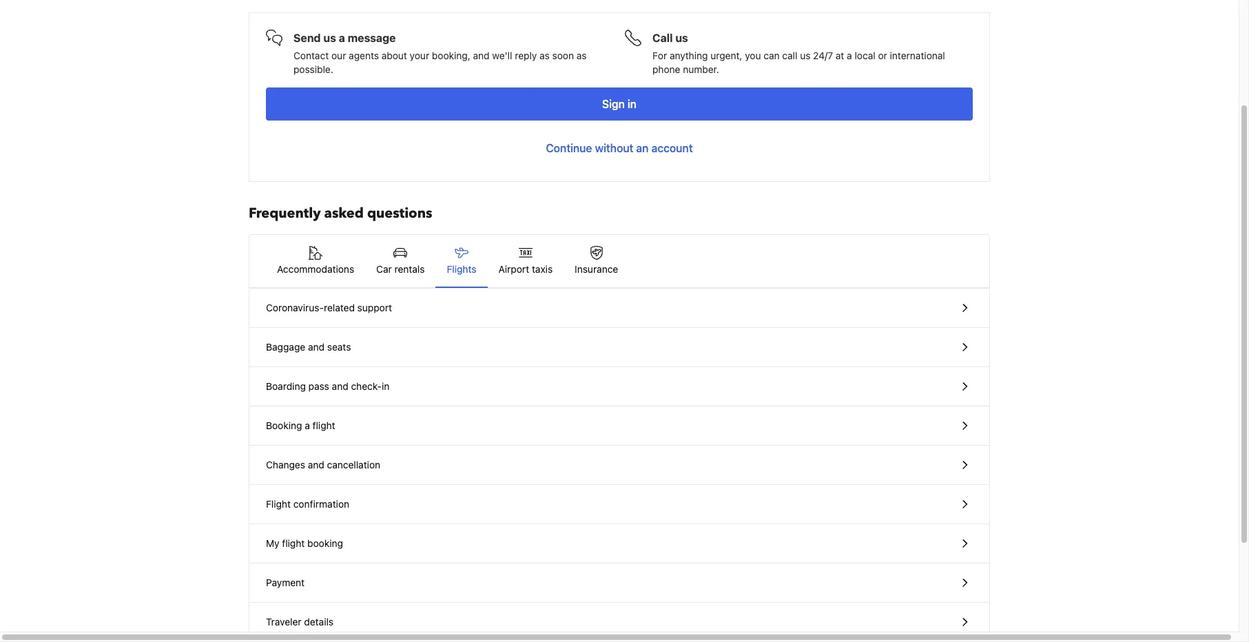 Task type: vqa. For each thing, say whether or not it's contained in the screenshot.
can
yes



Task type: locate. For each thing, give the bounding box(es) containing it.
booking
[[307, 538, 343, 549]]

in right sign
[[628, 98, 637, 110]]

0 horizontal spatial as
[[540, 50, 550, 61]]

in inside sign in link
[[628, 98, 637, 110]]

boarding pass and check-in button
[[249, 367, 990, 407]]

a
[[339, 32, 345, 44], [847, 50, 852, 61], [305, 420, 310, 431]]

at
[[836, 50, 844, 61]]

flight right the my
[[282, 538, 305, 549]]

as left 'soon'
[[540, 50, 550, 61]]

0 horizontal spatial flight
[[282, 538, 305, 549]]

a inside send us a message contact our agents about your booking, and we'll reply as soon as possible.
[[339, 32, 345, 44]]

1 vertical spatial in
[[382, 380, 390, 392]]

us right call
[[800, 50, 811, 61]]

an
[[636, 142, 649, 154]]

and left we'll
[[473, 50, 490, 61]]

tab list
[[249, 235, 990, 289]]

cancellation
[[327, 459, 381, 471]]

0 vertical spatial a
[[339, 32, 345, 44]]

as
[[540, 50, 550, 61], [577, 50, 587, 61]]

1 horizontal spatial us
[[676, 32, 688, 44]]

us up our
[[324, 32, 336, 44]]

support
[[357, 302, 392, 314]]

1 horizontal spatial in
[[628, 98, 637, 110]]

2 as from the left
[[577, 50, 587, 61]]

or
[[878, 50, 888, 61]]

coronavirus-related support button
[[249, 289, 990, 328]]

continue without an account
[[546, 142, 693, 154]]

1 horizontal spatial flight
[[313, 420, 335, 431]]

1 vertical spatial a
[[847, 50, 852, 61]]

rentals
[[395, 263, 425, 275]]

booking a flight button
[[249, 407, 990, 446]]

changes
[[266, 459, 305, 471]]

a right at at top
[[847, 50, 852, 61]]

account
[[652, 142, 693, 154]]

and
[[473, 50, 490, 61], [308, 341, 325, 353], [332, 380, 349, 392], [308, 459, 324, 471]]

airport
[[499, 263, 529, 275]]

boarding
[[266, 380, 306, 392]]

insurance
[[575, 263, 618, 275]]

and left seats
[[308, 341, 325, 353]]

flights button
[[436, 235, 488, 287]]

flights
[[447, 263, 477, 275]]

confirmation
[[293, 498, 349, 510]]

check-
[[351, 380, 382, 392]]

contact
[[294, 50, 329, 61]]

us up anything
[[676, 32, 688, 44]]

taxis
[[532, 263, 553, 275]]

us
[[324, 32, 336, 44], [676, 32, 688, 44], [800, 50, 811, 61]]

traveler details
[[266, 616, 334, 628]]

call
[[653, 32, 673, 44]]

flight confirmation
[[266, 498, 349, 510]]

0 horizontal spatial a
[[305, 420, 310, 431]]

booking
[[266, 420, 302, 431]]

international
[[890, 50, 945, 61]]

booking,
[[432, 50, 471, 61]]

0 vertical spatial in
[[628, 98, 637, 110]]

flight
[[313, 420, 335, 431], [282, 538, 305, 549]]

flight up changes and cancellation at left
[[313, 420, 335, 431]]

0 vertical spatial flight
[[313, 420, 335, 431]]

1 vertical spatial flight
[[282, 538, 305, 549]]

sign in link
[[266, 88, 973, 121]]

flight confirmation button
[[249, 485, 990, 524]]

insurance button
[[564, 235, 629, 287]]

changes and cancellation button
[[249, 446, 990, 485]]

baggage and seats button
[[249, 328, 990, 367]]

2 horizontal spatial a
[[847, 50, 852, 61]]

in right pass
[[382, 380, 390, 392]]

0 horizontal spatial us
[[324, 32, 336, 44]]

pass
[[309, 380, 329, 392]]

my
[[266, 538, 279, 549]]

1 horizontal spatial as
[[577, 50, 587, 61]]

about
[[382, 50, 407, 61]]

24/7
[[813, 50, 833, 61]]

in
[[628, 98, 637, 110], [382, 380, 390, 392]]

as right 'soon'
[[577, 50, 587, 61]]

1 horizontal spatial a
[[339, 32, 345, 44]]

local
[[855, 50, 876, 61]]

call us for anything urgent, you can call us 24/7 at a local or international phone number.
[[653, 32, 945, 75]]

frequently asked questions
[[249, 204, 432, 223]]

2 horizontal spatial us
[[800, 50, 811, 61]]

reply
[[515, 50, 537, 61]]

a up our
[[339, 32, 345, 44]]

a right booking
[[305, 420, 310, 431]]

1 as from the left
[[540, 50, 550, 61]]

accommodations
[[277, 263, 354, 275]]

0 horizontal spatial in
[[382, 380, 390, 392]]

baggage and seats
[[266, 341, 351, 353]]

2 vertical spatial a
[[305, 420, 310, 431]]

a inside the booking a flight button
[[305, 420, 310, 431]]

us inside send us a message contact our agents about your booking, and we'll reply as soon as possible.
[[324, 32, 336, 44]]

and inside send us a message contact our agents about your booking, and we'll reply as soon as possible.
[[473, 50, 490, 61]]

payment button
[[249, 564, 990, 603]]



Task type: describe. For each thing, give the bounding box(es) containing it.
can
[[764, 50, 780, 61]]

my flight booking button
[[249, 524, 990, 564]]

number.
[[683, 63, 719, 75]]

asked
[[324, 204, 364, 223]]

us for send
[[324, 32, 336, 44]]

traveler
[[266, 616, 302, 628]]

details
[[304, 616, 334, 628]]

phone
[[653, 63, 681, 75]]

in inside boarding pass and check-in button
[[382, 380, 390, 392]]

us for call
[[676, 32, 688, 44]]

coronavirus-
[[266, 302, 324, 314]]

flight
[[266, 498, 291, 510]]

payment
[[266, 577, 305, 589]]

questions
[[367, 204, 432, 223]]

soon
[[552, 50, 574, 61]]

send us a message contact our agents about your booking, and we'll reply as soon as possible.
[[294, 32, 587, 75]]

coronavirus-related support
[[266, 302, 392, 314]]

and right changes
[[308, 459, 324, 471]]

airport taxis
[[499, 263, 553, 275]]

airport taxis button
[[488, 235, 564, 287]]

boarding pass and check-in
[[266, 380, 390, 392]]

related
[[324, 302, 355, 314]]

continue without an account button
[[266, 132, 973, 165]]

my flight booking
[[266, 538, 343, 549]]

anything
[[670, 50, 708, 61]]

agents
[[349, 50, 379, 61]]

sign in
[[602, 98, 637, 110]]

and right pass
[[332, 380, 349, 392]]

send
[[294, 32, 321, 44]]

urgent,
[[711, 50, 743, 61]]

for
[[653, 50, 667, 61]]

car rentals
[[376, 263, 425, 275]]

accommodations button
[[266, 235, 365, 287]]

traveler details button
[[249, 603, 990, 642]]

sign
[[602, 98, 625, 110]]

tab list containing accommodations
[[249, 235, 990, 289]]

you
[[745, 50, 761, 61]]

message
[[348, 32, 396, 44]]

seats
[[327, 341, 351, 353]]

changes and cancellation
[[266, 459, 381, 471]]

without
[[595, 142, 634, 154]]

a inside call us for anything urgent, you can call us 24/7 at a local or international phone number.
[[847, 50, 852, 61]]

call
[[782, 50, 798, 61]]

frequently
[[249, 204, 321, 223]]

we'll
[[492, 50, 512, 61]]

car rentals button
[[365, 235, 436, 287]]

booking a flight
[[266, 420, 335, 431]]

continue
[[546, 142, 592, 154]]

your
[[410, 50, 429, 61]]

possible.
[[294, 63, 333, 75]]

our
[[332, 50, 346, 61]]

car
[[376, 263, 392, 275]]

baggage
[[266, 341, 305, 353]]



